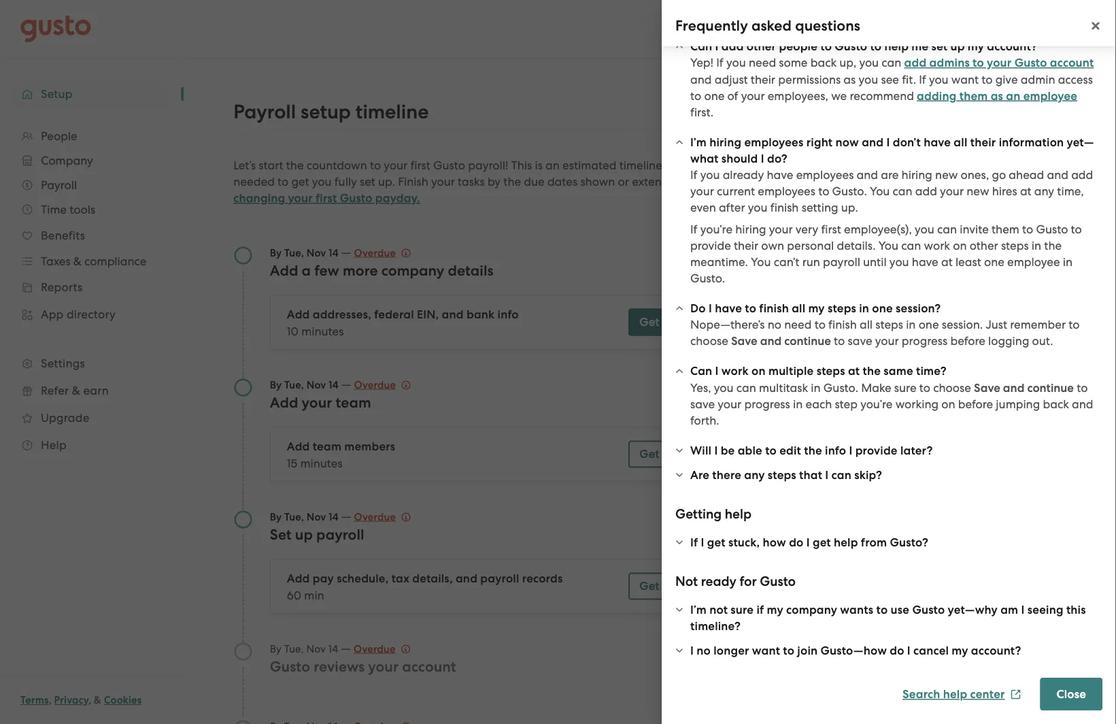 Task type: vqa. For each thing, say whether or not it's contained in the screenshot.
The Gusto inside "Let'S Start The Countdown To Your First Gusto Payroll! This Is An Estimated                     Timeline Of What'S Needed To Get You Fully Set Up."
no



Task type: describe. For each thing, give the bounding box(es) containing it.
gusto. inside 'yes, you can multitask in gusto. make sure to choose save and continue'
[[824, 381, 859, 395]]

reports
[[41, 280, 83, 294]]

1 horizontal spatial do
[[891, 644, 905, 658]]

you for details.
[[879, 239, 899, 253]]

i down 'timeline?' at the bottom of page
[[691, 644, 694, 658]]

gusto up the up,
[[835, 39, 868, 53]]

first inside finish your tasks by the due dates shown or extend them by changing your first gusto payday.
[[316, 191, 337, 205]]

nope—there's
[[691, 318, 765, 332]]

by tue, nov 14 — for a
[[270, 245, 354, 259]]

gusto navigation element
[[0, 59, 184, 481]]

2 , from the left
[[89, 694, 91, 707]]

i down frequently
[[716, 39, 719, 53]]

payroll!
[[468, 159, 509, 172]]

help left center
[[944, 687, 968, 701]]

by for add a few more company details
[[270, 247, 282, 259]]

nov for reviews
[[307, 643, 326, 655]]

other inside if you're hiring your very first employee(s), you can invite them to gusto to provide their own personal details. you can work on other steps in the meantime. you can't run payroll until you have at least one employee in gusto.
[[970, 239, 999, 253]]

and up time,
[[1048, 168, 1069, 182]]

set up payroll
[[270, 526, 365, 543]]

i left be
[[715, 444, 718, 458]]

payroll inside if you're hiring your very first employee(s), you can invite them to gusto to provide their own personal details. you can work on other steps in the meantime. you can't run payroll until you have at least one employee in gusto.
[[824, 256, 861, 269]]

get left stuck,
[[708, 536, 726, 550]]

download for download checklist
[[890, 251, 947, 265]]

i right the do
[[709, 302, 713, 315]]

add team members 15 minutes
[[287, 440, 396, 470]]

you down can i add other people to gusto to help me set up my account?
[[860, 56, 880, 70]]

account menu element
[[854, 0, 1097, 58]]

gusto. inside if you already have employees and are hiring new ones, go ahead and add your current employees to gusto. you can add your new hires at any time, even after you finish setting up.
[[833, 185, 868, 198]]

to save your progress in each step you're working on before jumping back and forth.
[[691, 381, 1094, 428]]

our
[[932, 197, 950, 210]]

on inside if you're hiring your very first employee(s), you can invite them to gusto to provide their own personal details. you can work on other steps in the meantime. you can't run payroll until you have at least one employee in gusto.
[[954, 239, 968, 253]]

have up our
[[926, 173, 956, 189]]

gusto reviews your account
[[270, 658, 457, 675]]

get started for payroll
[[640, 579, 703, 593]]

employees inside the i'm hiring employees right now and i don't have all their information yet— what should i do?
[[745, 135, 804, 149]]

same
[[884, 364, 914, 378]]

my down run
[[809, 302, 825, 315]]

a
[[302, 262, 311, 279]]

choose inside 'yes, you can multitask in gusto. make sure to choose save and continue'
[[934, 381, 972, 395]]

as inside yep! if you need some back up, you can add admins to your gusto account and adjust their permissions as you see fit. if you want to give admin access to one of your employees, we recommend
[[844, 73, 856, 86]]

0 vertical spatial team
[[336, 394, 372, 411]]

0 vertical spatial new
[[936, 168, 959, 182]]

ahead
[[1010, 168, 1045, 182]]

list containing benefits
[[0, 124, 184, 459]]

hiring inside the i'm hiring employees right now and i don't have all their information yet— what should i do?
[[710, 135, 742, 149]]

information
[[1000, 135, 1065, 149]]

1 get started from the top
[[640, 315, 703, 329]]

changing
[[234, 191, 285, 205]]

from
[[862, 536, 888, 550]]

progress inside save and continue to save your progress before logging out.
[[902, 335, 948, 348]]

in inside to save your progress in each step you're working on before jumping back and forth.
[[794, 398, 803, 411]]

your down "ones,"
[[941, 185, 965, 198]]

estimated
[[563, 159, 617, 172]]

add pay schedule, tax details, and payroll records 60 min
[[287, 572, 563, 602]]

want inside yep! if you need some back up, you can add admins to your gusto account and adjust their permissions as you see fit. if you want to give admin access to one of your employees, we recommend
[[952, 73, 980, 86]]

terms , privacy , & cookies
[[20, 694, 142, 707]]

1 get started button from the top
[[629, 309, 714, 336]]

yet—why
[[949, 603, 998, 617]]

& inside list
[[72, 384, 80, 398]]

1 , from the left
[[49, 694, 52, 707]]

— for payroll
[[341, 509, 351, 523]]

steps down edit
[[768, 468, 797, 482]]

the up make
[[863, 364, 881, 378]]

session.
[[943, 318, 984, 332]]

your inside to save your progress in each step you're working on before jumping back and forth.
[[718, 398, 742, 411]]

any inside if you already have employees and are hiring new ones, go ahead and add your current employees to gusto. you can add your new hires at any time, even after you finish setting up.
[[1035, 185, 1055, 198]]

by for add your team
[[270, 379, 282, 391]]

0 horizontal spatial payroll
[[317, 526, 365, 543]]

make
[[862, 381, 892, 395]]

yet—
[[1068, 135, 1095, 149]]

nope—there's no need to finish all steps in one session. just remember to choose
[[691, 318, 1081, 348]]

on inside to save your progress in each step you're working on before jumping back and forth.
[[942, 398, 956, 411]]

if for have
[[691, 168, 698, 182]]

i'm for i'm hiring employees right now and i don't have all their information yet— what should i do?
[[691, 135, 707, 149]]

finish for need
[[829, 318, 857, 332]]

dates
[[548, 175, 578, 189]]

first inside if you're hiring your very first employee(s), you can invite them to gusto to provide their own personal details. you can work on other steps in the meantime. you can't run payroll until you have at least one employee in gusto.
[[822, 223, 842, 237]]

your right "changing" at the left of the page
[[288, 191, 313, 205]]

do
[[691, 302, 706, 315]]

gusto up if at the right
[[760, 574, 796, 590]]

will i be able to edit the info i provide later?
[[691, 444, 934, 458]]

have inside if you already have employees and are hiring new ones, go ahead and add your current employees to gusto. you can add your new hires at any time, even after you finish setting up.
[[767, 168, 794, 182]]

1 vertical spatial save
[[975, 381, 1001, 395]]

0 vertical spatial account?
[[988, 39, 1038, 53]]

can inside yep! if you need some back up, you can add admins to your gusto account and adjust their permissions as you see fit. if you want to give admin access to one of your employees, we recommend
[[882, 56, 902, 70]]

download for download our handy checklist of everything you'll need to get set up for your first payroll.
[[874, 197, 929, 210]]

0 horizontal spatial up
[[295, 526, 313, 543]]

adjust
[[715, 73, 749, 86]]

i down getting
[[701, 536, 705, 550]]

privacy link
[[54, 694, 89, 707]]

gusto—how
[[821, 644, 888, 658]]

their inside if you're hiring your very first employee(s), you can invite them to gusto to provide their own personal details. you can work on other steps in the meantime. you can't run payroll until you have at least one employee in gusto.
[[734, 239, 759, 253]]

terms link
[[20, 694, 49, 707]]

1 vertical spatial work
[[722, 364, 749, 378]]

gusto inside finish your tasks by the due dates shown or extend them by changing your first gusto payday.
[[340, 191, 373, 205]]

0 horizontal spatial any
[[745, 468, 765, 482]]

bank
[[467, 308, 495, 322]]

up for for
[[874, 229, 888, 243]]

you inside 'yes, you can multitask in gusto. make sure to choose save and continue'
[[715, 381, 734, 395]]

already
[[723, 168, 765, 182]]

one inside if you're hiring your very first employee(s), you can invite them to gusto to provide their own personal details. you can work on other steps in the meantime. you can't run payroll until you have at least one employee in gusto.
[[985, 256, 1005, 269]]

your inside if you're hiring your very first employee(s), you can invite them to gusto to provide their own personal details. you can work on other steps in the meantime. you can't run payroll until you have at least one employee in gusto.
[[770, 223, 793, 237]]

tue, for reviews
[[284, 643, 304, 655]]

get inside let's start the countdown to your first gusto payroll! this is an estimated                     timeline of what's needed to get you fully set up.
[[292, 175, 309, 189]]

and up jumping
[[1004, 381, 1025, 395]]

and up multiple
[[761, 335, 782, 349]]

if right yep!
[[717, 56, 724, 70]]

1 vertical spatial account?
[[972, 644, 1022, 658]]

terms
[[20, 694, 49, 707]]

14 for your
[[329, 379, 339, 391]]

save and continue to save your progress before logging out.
[[732, 335, 1054, 349]]

add admins to your gusto account link
[[905, 56, 1095, 70]]

do i have to finish all my steps in one session?
[[691, 302, 942, 315]]

can down our
[[938, 223, 958, 237]]

all for nope—there's no need to finish all steps in one session. just remember to choose
[[860, 318, 873, 332]]

help left from
[[835, 536, 859, 550]]

the inside let's start the countdown to your first gusto payroll! this is an estimated                     timeline of what's needed to get you fully set up.
[[286, 159, 304, 172]]

search help center link
[[903, 687, 1022, 701]]

employee inside if you're hiring your very first employee(s), you can invite them to gusto to provide their own personal details. you can work on other steps in the meantime. you can't run payroll until you have at least one employee in gusto.
[[1008, 256, 1061, 269]]

1 by from the left
[[488, 175, 501, 189]]

i down step
[[850, 444, 853, 458]]

to inside 'yes, you can multitask in gusto. make sure to choose save and continue'
[[920, 381, 931, 395]]

least
[[956, 256, 982, 269]]

one up nope—there's no need to finish all steps in one session. just remember to choose
[[873, 302, 894, 315]]

nov for up
[[307, 511, 326, 523]]

if i get stuck, how do i get help from gusto?
[[691, 536, 929, 550]]

working
[[896, 398, 939, 411]]

finish for have
[[760, 302, 790, 315]]

you right after
[[749, 201, 768, 215]]

do?
[[768, 152, 788, 166]]

members
[[345, 440, 396, 454]]

2 vertical spatial you
[[751, 256, 772, 269]]

1 get from the top
[[640, 315, 660, 329]]

your left tasks
[[431, 175, 455, 189]]

i right that
[[826, 468, 829, 482]]

records
[[523, 572, 563, 586]]

gusto?
[[891, 536, 929, 550]]

of inside yep! if you need some back up, you can add admins to your gusto account and adjust their permissions as you see fit. if you want to give admin access to one of your employees, we recommend
[[728, 89, 739, 103]]

center
[[971, 687, 1006, 701]]

hiring inside if you already have employees and are hiring new ones, go ahead and add your current employees to gusto. you can add your new hires at any time, even after you finish setting up.
[[902, 168, 933, 182]]

0 vertical spatial company
[[382, 262, 445, 279]]

no for nope—there's
[[768, 318, 782, 332]]

0 horizontal spatial account
[[402, 658, 457, 675]]

each
[[806, 398, 833, 411]]

faqs
[[1050, 103, 1078, 117]]

can down everything
[[902, 239, 922, 253]]

that
[[800, 468, 823, 482]]

0 horizontal spatial timeline
[[356, 100, 429, 123]]

you're inside to save your progress in each step you're working on before jumping back and forth.
[[861, 398, 893, 411]]

provide inside if you're hiring your very first employee(s), you can invite them to gusto to provide their own personal details. you can work on other steps in the meantime. you can't run payroll until you have at least one employee in gusto.
[[691, 239, 732, 253]]

run
[[803, 256, 821, 269]]

need inside yep! if you need some back up, you can add admins to your gusto account and adjust their permissions as you see fit. if you want to give admin access to one of your employees, we recommend
[[749, 56, 777, 70]]

adding them as an employee first.
[[691, 89, 1078, 119]]

can i add other people to gusto to help me set up my account?
[[691, 39, 1038, 53]]

how
[[763, 536, 787, 550]]

you up download checklist link
[[916, 223, 935, 237]]

add up you'll
[[916, 185, 938, 198]]

and left are
[[857, 168, 879, 182]]

help left "me"
[[885, 39, 909, 53]]

sure inside 'yes, you can multitask in gusto. make sure to choose save and continue'
[[895, 381, 917, 395]]

steps inside if you're hiring your very first employee(s), you can invite them to gusto to provide their own personal details. you can work on other steps in the meantime. you can't run payroll until you have at least one employee in gusto.
[[1002, 239, 1030, 253]]

not ready for gusto
[[676, 574, 796, 590]]

help link
[[14, 433, 170, 457]]

i down nope—there's
[[716, 364, 719, 378]]

by for set up payroll
[[270, 511, 282, 523]]

1 vertical spatial employees
[[797, 168, 854, 182]]

nov for a
[[307, 247, 326, 259]]

get started button for set up payroll
[[629, 573, 714, 600]]

add down frequently
[[722, 39, 744, 53]]

employee(s),
[[845, 223, 913, 237]]

by tue, nov 14 — for up
[[270, 509, 354, 523]]

timeline inside let's start the countdown to your first gusto payroll! this is an estimated                     timeline of what's needed to get you fully set up.
[[620, 159, 663, 172]]

gusto left the reviews
[[270, 658, 310, 675]]

set
[[270, 526, 292, 543]]

0 horizontal spatial want
[[753, 644, 781, 658]]

your inside save and continue to save your progress before logging out.
[[876, 335, 900, 348]]

overdue for your
[[354, 643, 396, 655]]

all inside the i'm hiring employees right now and i don't have all their information yet— what should i do?
[[955, 135, 968, 149]]

get right how
[[813, 536, 832, 550]]

ein,
[[417, 308, 439, 322]]

there
[[713, 468, 742, 482]]

their inside yep! if you need some back up, you can add admins to your gusto account and adjust their permissions as you see fit. if you want to give admin access to one of your employees, we recommend
[[751, 73, 776, 86]]

yep!
[[691, 56, 714, 70]]

for inside the download our handy checklist of everything you'll need to get set up for your first payroll.
[[891, 229, 905, 243]]

1 vertical spatial on
[[752, 364, 766, 378]]

to inside the download our handy checklist of everything you'll need to get set up for your first payroll.
[[994, 213, 1005, 227]]

i left cancel
[[908, 644, 911, 658]]

2 vertical spatial employees
[[758, 185, 816, 198]]

if you already have employees and are hiring new ones, go ahead and add your current employees to gusto. you can add your new hires at any time, even after you finish setting up.
[[691, 168, 1094, 215]]

me
[[912, 39, 929, 53]]

you inside let's start the countdown to your first gusto payroll! this is an estimated                     timeline of what's needed to get you fully set up.
[[312, 175, 332, 189]]

can inside 'yes, you can multitask in gusto. make sure to choose save and continue'
[[737, 381, 757, 395]]

finish inside if you already have employees and are hiring new ones, go ahead and add your current employees to gusto. you can add your new hires at any time, even after you finish setting up.
[[771, 201, 799, 215]]

see
[[882, 73, 900, 86]]

can't
[[774, 256, 800, 269]]

get started for team
[[640, 447, 703, 461]]

search
[[903, 687, 941, 701]]

add your team
[[270, 394, 372, 411]]

1 horizontal spatial provide
[[856, 444, 898, 458]]

first inside the download our handy checklist of everything you'll need to get set up for your first payroll.
[[935, 229, 955, 243]]

your up give
[[988, 56, 1012, 70]]

0 horizontal spatial other
[[747, 39, 777, 53]]

your inside let's start the countdown to your first gusto payroll! this is an estimated                     timeline of what's needed to get you fully set up.
[[384, 159, 408, 172]]

cookies button
[[104, 692, 142, 709]]

my right cancel
[[952, 644, 969, 658]]

i no longer want to join gusto—how do i cancel my account?
[[691, 644, 1022, 658]]

addresses,
[[313, 308, 372, 322]]

join
[[798, 644, 818, 658]]

now
[[836, 135, 860, 149]]

i'm for i'm not sure if my company wants to use gusto yet—why am i seeing this timeline?
[[691, 603, 707, 617]]

my inside 'i'm not sure if my company wants to use gusto yet—why am i seeing this timeline?'
[[768, 603, 784, 617]]

add for add team members 15 minutes
[[287, 440, 310, 454]]

hires
[[993, 185, 1018, 198]]

can left skip?
[[832, 468, 852, 482]]

upgrade
[[41, 411, 90, 425]]

this
[[1067, 603, 1087, 617]]

finish
[[398, 175, 429, 189]]

are there any steps that i can skip?
[[691, 468, 883, 482]]

company inside 'i'm not sure if my company wants to use gusto yet—why am i seeing this timeline?'
[[787, 603, 838, 617]]

steps up nope—there's no need to finish all steps in one session. just remember to choose
[[828, 302, 857, 315]]

earn
[[83, 384, 109, 398]]

your up even
[[691, 185, 715, 198]]

add for add your team
[[270, 394, 298, 411]]

are
[[882, 168, 899, 182]]

federal
[[375, 308, 414, 322]]

give
[[996, 73, 1019, 86]]

1 horizontal spatial &
[[94, 694, 101, 707]]

them inside adding them as an employee first.
[[960, 89, 989, 103]]

by tue, nov 14 — for reviews
[[270, 642, 354, 655]]

have up nope—there's
[[715, 302, 743, 315]]

tue, for your
[[284, 379, 304, 391]]

cookies
[[104, 694, 142, 707]]

help up stuck,
[[725, 507, 752, 522]]

an inside let's start the countdown to your first gusto payroll! this is an estimated                     timeline of what's needed to get you fully set up.
[[546, 159, 560, 172]]

circle blank image
[[234, 642, 253, 661]]

ready inside frequently asked questions 'dialog'
[[702, 574, 737, 590]]

settings
[[41, 357, 85, 370]]

save inside save and continue to save your progress before logging out.
[[848, 335, 873, 348]]

0 vertical spatial do
[[790, 536, 804, 550]]

— for team
[[341, 377, 351, 391]]

frequently
[[676, 17, 749, 34]]

back inside to save your progress in each step you're working on before jumping back and forth.
[[1044, 398, 1070, 411]]

my up add admins to your gusto account link
[[968, 39, 985, 53]]

add for add addresses, federal ein, and bank info 10 minutes
[[287, 308, 310, 322]]

if right fit.
[[920, 73, 927, 86]]

edit
[[780, 444, 802, 458]]

1 started from the top
[[663, 315, 703, 329]]



Task type: locate. For each thing, give the bounding box(es) containing it.
work inside if you're hiring your very first employee(s), you can invite them to gusto to provide their own personal details. you can work on other steps in the meantime. you can't run payroll until you have at least one employee in gusto.
[[925, 239, 951, 253]]

the inside finish your tasks by the due dates shown or extend them by changing your first gusto payday.
[[504, 175, 521, 189]]

1 overdue button from the top
[[354, 245, 411, 261]]

no inside nope—there's no need to finish all steps in one session. just remember to choose
[[768, 318, 782, 332]]

nov up a
[[307, 247, 326, 259]]

timeline?
[[691, 619, 741, 633]]

add for add pay schedule, tax details, and payroll records 60 min
[[287, 572, 310, 586]]

minutes inside add team members 15 minutes
[[300, 456, 343, 470]]

0 horizontal spatial save
[[732, 335, 758, 349]]

can for can i work on multiple steps at the same time?
[[691, 364, 713, 378]]

save up make
[[848, 335, 873, 348]]

up up until
[[874, 229, 888, 243]]

4 tue, from the top
[[284, 643, 304, 655]]

you up changing your first gusto payday. button
[[312, 175, 332, 189]]

and inside to save your progress in each step you're working on before jumping back and forth.
[[1073, 398, 1094, 411]]

1 vertical spatial ready
[[702, 574, 737, 590]]

benefits link
[[14, 223, 170, 248]]

i
[[716, 39, 719, 53], [887, 135, 891, 149], [762, 152, 765, 166], [709, 302, 713, 315], [716, 364, 719, 378], [715, 444, 718, 458], [850, 444, 853, 458], [826, 468, 829, 482], [701, 536, 705, 550], [807, 536, 810, 550], [1022, 603, 1025, 617], [691, 644, 694, 658], [908, 644, 911, 658]]

account? down am
[[972, 644, 1022, 658]]

up for my
[[951, 39, 966, 53]]

settings link
[[14, 351, 170, 376]]

1 vertical spatial continue
[[1028, 381, 1075, 395]]

hiring inside if you're hiring your very first employee(s), you can invite them to gusto to provide their own personal details. you can work on other steps in the meantime. you can't run payroll until you have at least one employee in gusto.
[[736, 223, 767, 237]]

my
[[968, 39, 985, 53], [809, 302, 825, 315], [768, 603, 784, 617], [952, 644, 969, 658]]

tue, up the add your team
[[284, 379, 304, 391]]

to inside save and continue to save your progress before logging out.
[[835, 335, 846, 348]]

add a few more company details
[[270, 262, 494, 279]]

be
[[721, 444, 735, 458]]

2 started from the top
[[663, 447, 703, 461]]

4 by tue, nov 14 — from the top
[[270, 642, 354, 655]]

refer
[[41, 384, 69, 398]]

— up more
[[341, 245, 351, 259]]

1 vertical spatial team
[[313, 440, 342, 454]]

3 overdue button from the top
[[354, 509, 411, 525]]

14
[[329, 247, 339, 259], [329, 379, 339, 391], [329, 511, 339, 523], [329, 643, 338, 655]]

save
[[732, 335, 758, 349], [975, 381, 1001, 395]]

choose down nope—there's
[[691, 335, 729, 348]]

app directory
[[41, 308, 116, 321]]

invite
[[961, 223, 990, 237]]

2 overdue button from the top
[[354, 377, 411, 393]]

wants
[[841, 603, 874, 617]]

people
[[780, 39, 818, 53]]

and inside add addresses, federal ein, and bank info 10 minutes
[[442, 308, 464, 322]]

get for set up payroll
[[640, 579, 660, 593]]

list
[[0, 124, 184, 459]]

save up jumping
[[975, 381, 1001, 395]]

steps inside nope—there's no need to finish all steps in one session. just remember to choose
[[876, 318, 904, 332]]

3 — from the top
[[341, 509, 351, 523]]

2 vertical spatial finish
[[829, 318, 857, 332]]

overdue
[[354, 247, 396, 259], [354, 379, 396, 391], [354, 511, 396, 523], [354, 643, 396, 655]]

by tue, nov 14 — for your
[[270, 377, 354, 391]]

2 overdue from the top
[[354, 379, 396, 391]]

0 vertical spatial save
[[848, 335, 873, 348]]

4 nov from the top
[[307, 643, 326, 655]]

— for few
[[341, 245, 351, 259]]

2 vertical spatial started
[[663, 579, 703, 593]]

0 vertical spatial hiring
[[710, 135, 742, 149]]

1 vertical spatial before
[[959, 398, 994, 411]]

info inside frequently asked questions 'dialog'
[[826, 444, 847, 458]]

of inside let's start the countdown to your first gusto payroll! this is an estimated                     timeline of what's needed to get you fully set up.
[[666, 159, 677, 172]]

one inside nope—there's no need to finish all steps in one session. just remember to choose
[[919, 318, 940, 332]]

up,
[[840, 56, 857, 70]]

up. inside if you already have employees and are hiring new ones, go ahead and add your current employees to gusto. you can add your new hires at any time, even after you finish setting up.
[[842, 201, 859, 215]]

14 up 'set up payroll'
[[329, 511, 339, 523]]

them for payday.
[[672, 175, 700, 189]]

one right the "least"
[[985, 256, 1005, 269]]

employee inside adding them as an employee first.
[[1024, 89, 1078, 103]]

0 vertical spatial get started button
[[629, 309, 714, 336]]

3 by tue, nov 14 — from the top
[[270, 509, 354, 523]]

0 horizontal spatial them
[[672, 175, 700, 189]]

1 horizontal spatial other
[[970, 239, 999, 253]]

first inside let's start the countdown to your first gusto payroll! this is an estimated                     timeline of what's needed to get you fully set up.
[[411, 159, 431, 172]]

can up see
[[882, 56, 902, 70]]

all up save and continue to save your progress before logging out.
[[860, 318, 873, 332]]

overdue button for team
[[354, 377, 411, 393]]

1 i'm from the top
[[691, 135, 707, 149]]

overdue for team
[[354, 379, 396, 391]]

0 vertical spatial minutes
[[302, 324, 344, 338]]

set for can i add other people to gusto to help me set up my account?
[[932, 39, 948, 53]]

up inside frequently asked questions 'dialog'
[[951, 39, 966, 53]]

up. right setting
[[842, 201, 859, 215]]

add for add a few more company details
[[270, 262, 298, 279]]

all for do i have to finish all my steps in one session?
[[792, 302, 806, 315]]

2 vertical spatial need
[[785, 318, 812, 332]]

15
[[287, 456, 298, 470]]

0 horizontal spatial by
[[488, 175, 501, 189]]

can up yes,
[[691, 364, 713, 378]]

what
[[874, 173, 907, 189]]

employees
[[745, 135, 804, 149], [797, 168, 854, 182], [758, 185, 816, 198]]

overdue button for your
[[354, 641, 411, 657]]

0 vertical spatial account
[[1051, 56, 1095, 70]]

1 vertical spatial set
[[360, 175, 376, 189]]

gusto
[[835, 39, 868, 53], [1015, 56, 1048, 70], [434, 159, 466, 172], [340, 191, 373, 205], [1037, 223, 1069, 237], [760, 574, 796, 590], [913, 603, 946, 617], [270, 658, 310, 675]]

add
[[722, 39, 744, 53], [905, 56, 927, 70], [1072, 168, 1094, 182], [916, 185, 938, 198]]

an right is
[[546, 159, 560, 172]]

ready
[[959, 173, 995, 189], [702, 574, 737, 590]]

2 vertical spatial on
[[942, 398, 956, 411]]

2 get started button from the top
[[629, 441, 714, 468]]

1 vertical spatial minutes
[[300, 456, 343, 470]]

info inside add addresses, federal ein, and bank info 10 minutes
[[498, 308, 519, 322]]

2 vertical spatial gusto.
[[824, 381, 859, 395]]

tue,
[[284, 247, 304, 259], [284, 379, 304, 391], [284, 511, 304, 523], [284, 643, 304, 655]]

remember
[[1011, 318, 1067, 332]]

need inside nope—there's no need to finish all steps in one session. just remember to choose
[[785, 318, 812, 332]]

are
[[691, 468, 710, 482]]

stuck,
[[729, 536, 760, 550]]

everything
[[874, 213, 931, 227]]

need inside the download our handy checklist of everything you'll need to get set up for your first payroll.
[[964, 213, 991, 227]]

2 vertical spatial their
[[734, 239, 759, 253]]

nov
[[307, 247, 326, 259], [307, 379, 326, 391], [307, 511, 326, 523], [307, 643, 326, 655]]

i'm not sure if my company wants to use gusto yet—why am i seeing this timeline?
[[691, 603, 1087, 633]]

later?
[[901, 444, 934, 458]]

3 started from the top
[[663, 579, 703, 593]]

0 horizontal spatial at
[[849, 364, 861, 378]]

payroll inside add pay schedule, tax details, and payroll records 60 min
[[481, 572, 520, 586]]

add
[[270, 262, 298, 279], [287, 308, 310, 322], [270, 394, 298, 411], [287, 440, 310, 454], [287, 572, 310, 586]]

steps up save and continue to save your progress before logging out.
[[876, 318, 904, 332]]

1 overdue from the top
[[354, 247, 396, 259]]

14 for a
[[329, 247, 339, 259]]

1 by from the top
[[270, 247, 282, 259]]

2 i'm from the top
[[691, 603, 707, 617]]

you right until
[[890, 256, 910, 269]]

0 vertical spatial any
[[1035, 185, 1055, 198]]

1 horizontal spatial continue
[[1028, 381, 1075, 395]]

employees up setting
[[797, 168, 854, 182]]

can
[[691, 39, 713, 53], [691, 364, 713, 378]]

by tue, nov 14 — up the add your team
[[270, 377, 354, 391]]

14 for up
[[329, 511, 339, 523]]

your up 'same'
[[876, 335, 900, 348]]

you up the adding
[[930, 73, 949, 86]]

overdue for few
[[354, 247, 396, 259]]

0 vertical spatial payroll
[[824, 256, 861, 269]]

able
[[738, 444, 763, 458]]

sure inside 'i'm not sure if my company wants to use gusto yet—why am i seeing this timeline?'
[[731, 603, 754, 617]]

account? up add admins to your gusto account link
[[988, 39, 1038, 53]]

tue, for a
[[284, 247, 304, 259]]

1 can from the top
[[691, 39, 713, 53]]

as inside adding them as an employee first.
[[991, 89, 1004, 103]]

get up changing your first gusto payday. button
[[292, 175, 309, 189]]

1 vertical spatial company
[[787, 603, 838, 617]]

1 vertical spatial gusto.
[[691, 272, 726, 286]]

app directory link
[[14, 302, 170, 327]]

and right now
[[863, 135, 884, 149]]

0 horizontal spatial work
[[722, 364, 749, 378]]

1 vertical spatial any
[[745, 468, 765, 482]]

download our handy checklist of everything you'll need to get set up for your first payroll.
[[874, 197, 1049, 243]]

2 can from the top
[[691, 364, 713, 378]]

at inside if you're hiring your very first employee(s), you can invite them to gusto to provide their own personal details. you can work on other steps in the meantime. you can't run payroll until you have at least one employee in gusto.
[[942, 256, 953, 269]]

if for your
[[691, 223, 698, 237]]

help
[[885, 39, 909, 53], [725, 507, 752, 522], [835, 536, 859, 550], [944, 687, 968, 701]]

what
[[691, 152, 719, 166]]

of inside the download our handy checklist of everything you'll need to get set up for your first payroll.
[[1038, 197, 1049, 210]]

continue up can i work on multiple steps at the same time?
[[785, 335, 832, 349]]

and inside the i'm hiring employees right now and i don't have all their information yet— what should i do?
[[863, 135, 884, 149]]

set for download our handy checklist of everything you'll need to get set up for your first payroll.
[[1029, 213, 1044, 227]]

team inside add team members 15 minutes
[[313, 440, 342, 454]]

1 vertical spatial hiring
[[902, 168, 933, 182]]

download down everything
[[890, 251, 947, 265]]

14 for reviews
[[329, 643, 338, 655]]

0 horizontal spatial up.
[[378, 175, 395, 189]]

1 by tue, nov 14 — from the top
[[270, 245, 354, 259]]

if down what
[[691, 168, 698, 182]]

other
[[747, 39, 777, 53], [970, 239, 999, 253]]

you up adjust
[[727, 56, 746, 70]]

tasks
[[458, 175, 485, 189]]

gusto. inside if you're hiring your very first employee(s), you can invite them to gusto to provide their own personal details. you can work on other steps in the meantime. you can't run payroll until you have at least one employee in gusto.
[[691, 272, 726, 286]]

reviews
[[314, 658, 365, 675]]

set
[[932, 39, 948, 53], [360, 175, 376, 189], [1029, 213, 1044, 227]]

0 vertical spatial timeline
[[356, 100, 429, 123]]

1 vertical spatial do
[[891, 644, 905, 658]]

set inside let's start the countdown to your first gusto payroll! this is an estimated                     timeline of what's needed to get you fully set up.
[[360, 175, 376, 189]]

0 horizontal spatial all
[[792, 302, 806, 315]]

and inside yep! if you need some back up, you can add admins to your gusto account and adjust their permissions as you see fit. if you want to give admin access to one of your employees, we recommend
[[691, 73, 712, 86]]

extend
[[632, 175, 669, 189]]

by for gusto reviews your account
[[270, 643, 282, 655]]

for inside frequently asked questions 'dialog'
[[740, 574, 757, 590]]

steps
[[1002, 239, 1030, 253], [828, 302, 857, 315], [876, 318, 904, 332], [817, 364, 846, 378], [768, 468, 797, 482]]

1 horizontal spatial them
[[960, 89, 989, 103]]

1 horizontal spatial payroll
[[481, 572, 520, 586]]

add inside yep! if you need some back up, you can add admins to your gusto account and adjust their permissions as you see fit. if you want to give admin access to one of your employees, we recommend
[[905, 56, 927, 70]]

0 vertical spatial ready
[[959, 173, 995, 189]]

the right edit
[[805, 444, 823, 458]]

ones,
[[961, 168, 990, 182]]

2 by from the left
[[703, 175, 716, 189]]

setup
[[301, 100, 351, 123]]

3 get started button from the top
[[629, 573, 714, 600]]

0 vertical spatial them
[[960, 89, 989, 103]]

3 tue, from the top
[[284, 511, 304, 523]]

in inside 'yes, you can multitask in gusto. make sure to choose save and continue'
[[812, 381, 821, 395]]

you're inside if you're hiring your very first employee(s), you can invite them to gusto to provide their own personal details. you can work on other steps in the meantime. you can't run payroll until you have at least one employee in gusto.
[[701, 223, 733, 237]]

2 tue, from the top
[[284, 379, 304, 391]]

gusto inside 'i'm not sure if my company wants to use gusto yet—why am i seeing this timeline?'
[[913, 603, 946, 617]]

employee up faqs
[[1024, 89, 1078, 103]]

4 by from the top
[[270, 643, 282, 655]]

0 vertical spatial for
[[891, 229, 905, 243]]

1 horizontal spatial timeline
[[620, 159, 663, 172]]

0 vertical spatial save
[[732, 335, 758, 349]]

tue, up the set
[[284, 511, 304, 523]]

1 vertical spatial get
[[640, 447, 660, 461]]

overdue button for few
[[354, 245, 411, 261]]

1 vertical spatial timeline
[[620, 159, 663, 172]]

do down 'i'm not sure if my company wants to use gusto yet—why am i seeing this timeline?'
[[891, 644, 905, 658]]

have inside if you're hiring your very first employee(s), you can invite them to gusto to provide their own personal details. you can work on other steps in the meantime. you can't run payroll until you have at least one employee in gusto.
[[913, 256, 939, 269]]

1 vertical spatial need
[[964, 213, 991, 227]]

2 vertical spatial get started
[[640, 579, 703, 593]]

1 horizontal spatial sure
[[895, 381, 917, 395]]

0 horizontal spatial you're
[[701, 223, 733, 237]]

1 horizontal spatial back
[[1044, 398, 1070, 411]]

save inside to save your progress in each step you're working on before jumping back and forth.
[[691, 398, 715, 411]]

get
[[640, 315, 660, 329], [640, 447, 660, 461], [640, 579, 660, 593]]

to inside 'i'm not sure if my company wants to use gusto yet—why am i seeing this timeline?'
[[877, 603, 888, 617]]

1 horizontal spatial save
[[975, 381, 1001, 395]]

4 — from the top
[[341, 642, 351, 655]]

choose down time?
[[934, 381, 972, 395]]

set inside frequently asked questions 'dialog'
[[932, 39, 948, 53]]

before down session.
[[951, 335, 986, 348]]

2 vertical spatial at
[[849, 364, 861, 378]]

employee up "remember"
[[1008, 256, 1061, 269]]

time?
[[917, 364, 947, 378]]

i'm up what
[[691, 135, 707, 149]]

1 vertical spatial for
[[740, 574, 757, 590]]

gusto. up step
[[824, 381, 859, 395]]

no down do i have to finish all my steps in one session?
[[768, 318, 782, 332]]

1 vertical spatial back
[[1044, 398, 1070, 411]]

own
[[762, 239, 785, 253]]

0 horizontal spatial continue
[[785, 335, 832, 349]]

cancel
[[914, 644, 950, 658]]

gusto inside let's start the countdown to your first gusto payroll! this is an estimated                     timeline of what's needed to get you fully set up.
[[434, 159, 466, 172]]

before inside to save your progress in each step you're working on before jumping back and forth.
[[959, 398, 994, 411]]

app
[[41, 308, 64, 321]]

2 nov from the top
[[307, 379, 326, 391]]

am
[[1001, 603, 1019, 617]]

gusto inside yep! if you need some back up, you can add admins to your gusto account and adjust their permissions as you see fit. if you want to give admin access to one of your employees, we recommend
[[1015, 56, 1048, 70]]

2 — from the top
[[341, 377, 351, 391]]

you for gusto.
[[871, 185, 891, 198]]

0 vertical spatial gusto.
[[833, 185, 868, 198]]

you're
[[701, 223, 733, 237], [861, 398, 893, 411]]

work
[[925, 239, 951, 253], [722, 364, 749, 378]]

steps up each
[[817, 364, 846, 378]]

get started button for add your team
[[629, 441, 714, 468]]

setting
[[802, 201, 839, 215]]

their left the own
[[734, 239, 759, 253]]

finish inside nope—there's no need to finish all steps in one session. just remember to choose
[[829, 318, 857, 332]]

2 get from the top
[[640, 447, 660, 461]]

want right longer
[[753, 644, 781, 658]]

right
[[807, 135, 833, 149]]

0 vertical spatial you
[[871, 185, 891, 198]]

forth.
[[691, 414, 720, 428]]

0 horizontal spatial choose
[[691, 335, 729, 348]]

1 vertical spatial i'm
[[691, 603, 707, 617]]

14 up the reviews
[[329, 643, 338, 655]]

i'm inside the i'm hiring employees right now and i don't have all their information yet— what should i do?
[[691, 135, 707, 149]]

frequently asked questions dialog
[[662, 0, 1117, 724]]

0 horizontal spatial ready
[[702, 574, 737, 590]]

nov up the reviews
[[307, 643, 326, 655]]

minutes down "addresses," on the top of page
[[302, 324, 344, 338]]

checklist down payroll.
[[950, 251, 997, 265]]

— up the add your team
[[341, 377, 351, 391]]

your up add team members 15 minutes
[[302, 394, 332, 411]]

want down the admins
[[952, 73, 980, 86]]

1 vertical spatial provide
[[856, 444, 898, 458]]

i'm hiring employees right now and i don't have all their information yet— what should i do?
[[691, 135, 1095, 166]]

0 vertical spatial work
[[925, 239, 951, 253]]

1 vertical spatial an
[[546, 159, 560, 172]]

2 vertical spatial all
[[860, 318, 873, 332]]

0 horizontal spatial company
[[382, 262, 445, 279]]

add addresses, federal ein, and bank info 10 minutes
[[287, 308, 519, 338]]

get inside the download our handy checklist of everything you'll need to get set up for your first payroll.
[[1008, 213, 1026, 227]]

nov for your
[[307, 379, 326, 391]]

to inside to save your progress in each step you're working on before jumping back and forth.
[[1078, 381, 1089, 395]]

timeline up extend
[[620, 159, 663, 172]]

1 vertical spatial checklist
[[950, 251, 997, 265]]

sure left if at the right
[[731, 603, 754, 617]]

1 vertical spatial their
[[971, 135, 997, 149]]

have inside the i'm hiring employees right now and i don't have all their information yet— what should i do?
[[924, 135, 952, 149]]

1 horizontal spatial up.
[[842, 201, 859, 215]]

have down do?
[[767, 168, 794, 182]]

1 horizontal spatial by
[[703, 175, 716, 189]]

and inside add pay schedule, tax details, and payroll records 60 min
[[456, 572, 478, 586]]

0 vertical spatial i'm
[[691, 135, 707, 149]]

3 get started from the top
[[640, 579, 703, 593]]

2 vertical spatial get started button
[[629, 573, 714, 600]]

account inside yep! if you need some back up, you can add admins to your gusto account and adjust their permissions as you see fit. if you want to give admin access to one of your employees, we recommend
[[1051, 56, 1095, 70]]

frequently asked questions
[[676, 17, 861, 34]]

them
[[960, 89, 989, 103], [672, 175, 700, 189], [992, 223, 1020, 237]]

overdue button
[[354, 245, 411, 261], [354, 377, 411, 393], [354, 509, 411, 525], [354, 641, 411, 657]]

by down "changing" at the left of the page
[[270, 247, 282, 259]]

0 vertical spatial before
[[951, 335, 986, 348]]

add up time,
[[1072, 168, 1094, 182]]

3 by from the top
[[270, 511, 282, 523]]

home image
[[20, 15, 91, 43]]

by tue, nov 14 — up a
[[270, 245, 354, 259]]

i'm
[[691, 135, 707, 149], [691, 603, 707, 617]]

their up "ones,"
[[971, 135, 997, 149]]

2 horizontal spatial set
[[1029, 213, 1044, 227]]

new
[[936, 168, 959, 182], [967, 185, 990, 198]]

can up yep!
[[691, 39, 713, 53]]

0 horizontal spatial of
[[666, 159, 677, 172]]

0 vertical spatial set
[[932, 39, 948, 53]]

jumping
[[997, 398, 1041, 411]]

you down what
[[701, 168, 720, 182]]

some
[[780, 56, 808, 70]]

time,
[[1058, 185, 1085, 198]]

faqs button
[[1034, 102, 1078, 119]]

4 overdue button from the top
[[354, 641, 411, 657]]

provide up meantime.
[[691, 239, 732, 253]]

you inside if you already have employees and are hiring new ones, go ahead and add your current employees to gusto. you can add your new hires at any time, even after you finish setting up.
[[871, 185, 891, 198]]

0 horizontal spatial save
[[691, 398, 715, 411]]

0 vertical spatial sure
[[895, 381, 917, 395]]

at
[[1021, 185, 1032, 198], [942, 256, 953, 269], [849, 364, 861, 378]]

3 get from the top
[[640, 579, 660, 593]]

can left "multitask"
[[737, 381, 757, 395]]

download checklist link
[[874, 251, 997, 265]]

i left don't
[[887, 135, 891, 149]]

you right yes,
[[715, 381, 734, 395]]

tue, for up
[[284, 511, 304, 523]]

one inside yep! if you need some back up, you can add admins to your gusto account and adjust their permissions as you see fit. if you want to give admin access to one of your employees, we recommend
[[705, 89, 725, 103]]

2 by tue, nov 14 — from the top
[[270, 377, 354, 391]]

to inside if you already have employees and are hiring new ones, go ahead and add your current employees to gusto. you can add your new hires at any time, even after you finish setting up.
[[819, 185, 830, 198]]

you'll
[[934, 213, 961, 227]]

before
[[951, 335, 986, 348], [959, 398, 994, 411]]

2 horizontal spatial need
[[964, 213, 991, 227]]

if down even
[[691, 223, 698, 237]]

them inside finish your tasks by the due dates shown or extend them by changing your first gusto payday.
[[672, 175, 700, 189]]

before inside save and continue to save your progress before logging out.
[[951, 335, 986, 348]]

checklist inside the download our handy checklist of everything you'll need to get set up for your first payroll.
[[990, 197, 1035, 210]]

i right how
[[807, 536, 810, 550]]

1 horizontal spatial up
[[874, 229, 888, 243]]

get for add your team
[[640, 447, 660, 461]]

i inside 'i'm not sure if my company wants to use gusto yet—why am i seeing this timeline?'
[[1022, 603, 1025, 617]]

0 vertical spatial back
[[811, 56, 837, 70]]

back inside yep! if you need some back up, you can add admins to your gusto account and adjust their permissions as you see fit. if you want to give admin access to one of your employees, we recommend
[[811, 56, 837, 70]]

sure down 'same'
[[895, 381, 917, 395]]

1 vertical spatial new
[[967, 185, 990, 198]]

other down the frequently asked questions at the top right of page
[[747, 39, 777, 53]]

0 vertical spatial up
[[951, 39, 966, 53]]

4 overdue from the top
[[354, 643, 396, 655]]

gusto inside if you're hiring your very first employee(s), you can invite them to gusto to provide their own personal details. you can work on other steps in the meantime. you can't run payroll until you have at least one employee in gusto.
[[1037, 223, 1069, 237]]

2 horizontal spatial payroll
[[824, 256, 861, 269]]

details,
[[413, 572, 453, 586]]

gusto down time,
[[1037, 223, 1069, 237]]

3 overdue from the top
[[354, 511, 396, 523]]

save
[[848, 335, 873, 348], [691, 398, 715, 411]]

your down adjust
[[742, 89, 765, 103]]

ready up not
[[702, 574, 737, 590]]

choose inside nope—there's no need to finish all steps in one session. just remember to choose
[[691, 335, 729, 348]]

0 vertical spatial other
[[747, 39, 777, 53]]

access
[[1059, 73, 1094, 86]]

payroll setup timeline
[[234, 100, 429, 123]]

overdue button for payroll
[[354, 509, 411, 525]]

set down ahead
[[1029, 213, 1044, 227]]

until
[[864, 256, 887, 269]]

— for your
[[341, 642, 351, 655]]

if inside if you already have employees and are hiring new ones, go ahead and add your current employees to gusto. you can add your new hires at any time, even after you finish setting up.
[[691, 168, 698, 182]]

all inside nope—there's no need to finish all steps in one session. just remember to choose
[[860, 318, 873, 332]]

them inside if you're hiring your very first employee(s), you can invite them to gusto to provide their own personal details. you can work on other steps in the meantime. you can't run payroll until you have at least one employee in gusto.
[[992, 223, 1020, 237]]

the down time,
[[1045, 239, 1063, 253]]

progress inside to save your progress in each step you're working on before jumping back and forth.
[[745, 398, 791, 411]]

your inside the download our handy checklist of everything you'll need to get set up for your first payroll.
[[908, 229, 932, 243]]

for down everything
[[891, 229, 905, 243]]

first down fully
[[316, 191, 337, 205]]

you up recommend
[[859, 73, 879, 86]]

0 horizontal spatial new
[[936, 168, 959, 182]]

one
[[705, 89, 725, 103], [985, 256, 1005, 269], [873, 302, 894, 315], [919, 318, 940, 332]]

started for add your team
[[663, 447, 703, 461]]

1 vertical spatial started
[[663, 447, 703, 461]]

2 by from the top
[[270, 379, 282, 391]]

up. up payday.
[[378, 175, 395, 189]]

1 nov from the top
[[307, 247, 326, 259]]

gusto up tasks
[[434, 159, 466, 172]]

can inside if you already have employees and are hiring new ones, go ahead and add your current employees to gusto. you can add your new hires at any time, even after you finish setting up.
[[893, 185, 913, 198]]

overdue for payroll
[[354, 511, 396, 523]]

0 horizontal spatial provide
[[691, 239, 732, 253]]

up. inside let's start the countdown to your first gusto payroll! this is an estimated                     timeline of what's needed to get you fully set up.
[[378, 175, 395, 189]]

them for own
[[992, 223, 1020, 237]]

1 vertical spatial &
[[94, 694, 101, 707]]

1 tue, from the top
[[284, 247, 304, 259]]

min
[[304, 588, 324, 602]]

schedule,
[[337, 572, 389, 586]]

yep! if you need some back up, you can add admins to your gusto account and adjust their permissions as you see fit. if you want to give admin access to one of your employees, we recommend
[[691, 56, 1095, 103]]

up inside the download our handy checklist of everything you'll need to get set up for your first payroll.
[[874, 229, 888, 243]]

employees,
[[768, 89, 829, 103]]

download checklist
[[890, 251, 997, 265]]

no for i
[[697, 644, 711, 658]]

finish down can't at the top right
[[760, 302, 790, 315]]

yes,
[[691, 381, 712, 395]]

0 horizontal spatial back
[[811, 56, 837, 70]]

overdue up the add your team
[[354, 379, 396, 391]]

started for set up payroll
[[663, 579, 703, 593]]

1 horizontal spatial progress
[[902, 335, 948, 348]]

the inside if you're hiring your very first employee(s), you can invite them to gusto to provide their own personal details. you can work on other steps in the meantime. you can't run payroll until you have at least one employee in gusto.
[[1045, 239, 1063, 253]]

0 horizontal spatial ,
[[49, 694, 52, 707]]

gusto up the admin
[[1015, 56, 1048, 70]]

your right the reviews
[[368, 658, 399, 675]]

1 — from the top
[[341, 245, 351, 259]]

if for stuck,
[[691, 536, 699, 550]]

by
[[270, 247, 282, 259], [270, 379, 282, 391], [270, 511, 282, 523], [270, 643, 282, 655]]

0 horizontal spatial do
[[790, 536, 804, 550]]

for up if at the right
[[740, 574, 757, 590]]

can for can i add other people to gusto to help me set up my account?
[[691, 39, 713, 53]]

1 horizontal spatial account
[[1051, 56, 1095, 70]]

i left do?
[[762, 152, 765, 166]]

all down can't at the top right
[[792, 302, 806, 315]]

download up everything
[[874, 197, 929, 210]]

adding
[[918, 89, 957, 103]]

2 get started from the top
[[640, 447, 703, 461]]

circle blank image
[[234, 720, 253, 724]]

save up forth.
[[691, 398, 715, 411]]

1 horizontal spatial of
[[728, 89, 739, 103]]

3 nov from the top
[[307, 511, 326, 523]]

an inside adding them as an employee first.
[[1007, 89, 1021, 103]]



